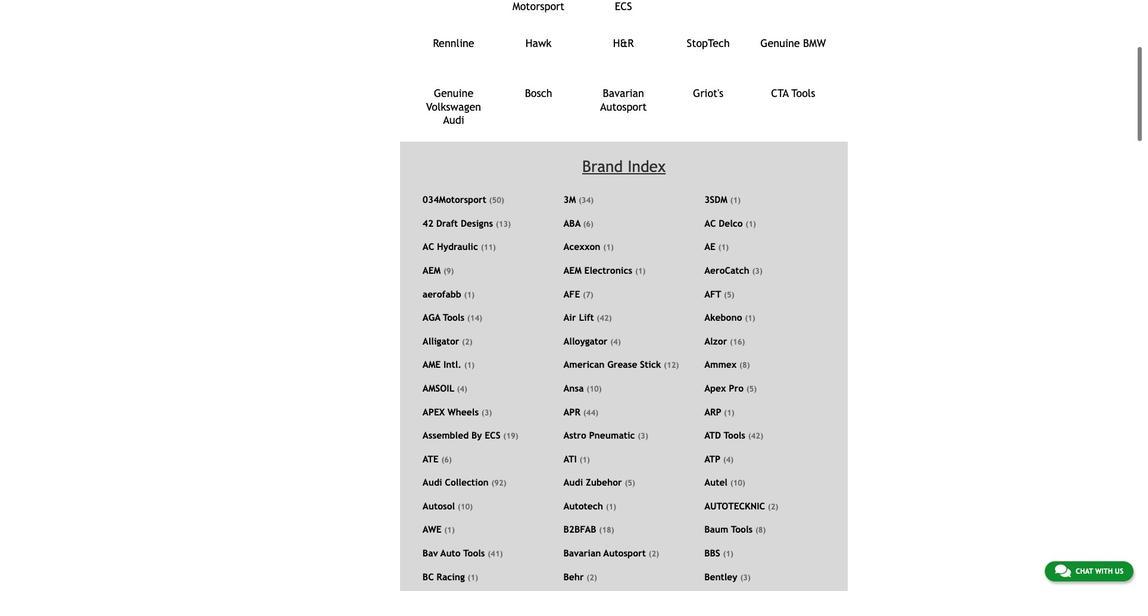 Task type: describe. For each thing, give the bounding box(es) containing it.
acexxon
[[564, 242, 601, 252]]

cta
[[772, 87, 789, 100]]

ac for ac hydraulic
[[423, 242, 434, 252]]

wheels
[[448, 407, 479, 417]]

auto
[[441, 548, 461, 559]]

ati
[[564, 454, 577, 464]]

american
[[564, 359, 605, 370]]

amsoil (4)
[[423, 383, 468, 394]]

aem electronics (1)
[[564, 265, 646, 276]]

atd tools (42)
[[705, 430, 764, 441]]

comments image
[[1056, 564, 1072, 578]]

brand
[[583, 157, 623, 176]]

42
[[423, 218, 434, 229]]

afe
[[564, 289, 580, 299]]

ate
[[423, 454, 439, 464]]

(4) for amsoil
[[457, 385, 468, 394]]

audi for audi collection
[[423, 477, 442, 488]]

apex
[[705, 383, 727, 394]]

(1) for ati
[[580, 456, 590, 464]]

grease
[[608, 359, 638, 370]]

electronics
[[585, 265, 633, 276]]

b2bfab (18)
[[564, 524, 615, 535]]

034motorsport (50)
[[423, 194, 505, 205]]

astro pneumatic (3)
[[564, 430, 649, 441]]

aba (6)
[[564, 218, 594, 229]]

(1) inside aem electronics (1)
[[636, 267, 646, 276]]

chat with us
[[1076, 568, 1124, 576]]

(1) for bbs
[[723, 550, 734, 559]]

(9)
[[444, 267, 454, 276]]

audi collection (92)
[[423, 477, 507, 488]]

(1) inside bc racing (1)
[[468, 573, 478, 582]]

tools for cta
[[792, 87, 816, 100]]

audi zubehor (5)
[[564, 477, 636, 488]]

atd
[[705, 430, 721, 441]]

genuine for genuine volkswagen audi
[[434, 87, 474, 100]]

(4) for atp
[[724, 456, 734, 464]]

tools for atd
[[724, 430, 746, 441]]

alzor (16)
[[705, 336, 745, 347]]

tools for aga
[[443, 312, 465, 323]]

astro
[[564, 430, 587, 441]]

(2) for behr
[[587, 573, 597, 582]]

behr (2)
[[564, 572, 597, 582]]

audi for audi zubehor
[[564, 477, 583, 488]]

h&r link
[[587, 37, 661, 61]]

ame
[[423, 359, 441, 370]]

034motorsport
[[423, 194, 487, 205]]

tools left (41)
[[464, 548, 485, 559]]

(12)
[[664, 361, 679, 370]]

autosol (10)
[[423, 501, 473, 512]]

alloygator
[[564, 336, 608, 347]]

cta tools link
[[757, 87, 831, 111]]

(2) for alligator
[[462, 338, 473, 347]]

(10) for autosol
[[458, 503, 473, 512]]

3sdm (1)
[[705, 194, 741, 205]]

afe (7)
[[564, 289, 594, 299]]

cta tools
[[772, 87, 816, 100]]

delco
[[719, 218, 743, 229]]

ammex
[[705, 359, 737, 370]]

bbs
[[705, 548, 721, 559]]

baum
[[705, 524, 729, 535]]

lift
[[579, 312, 594, 323]]

awe
[[423, 524, 442, 535]]

akebono
[[705, 312, 743, 323]]

(50)
[[489, 196, 505, 205]]

b2bfab
[[564, 524, 597, 535]]

(10) for ansa
[[587, 385, 602, 394]]

(5) for audi zubehor
[[625, 479, 636, 488]]

alligator (2)
[[423, 336, 473, 347]]

(6) for ate
[[442, 456, 452, 464]]

volkswagen
[[426, 100, 481, 113]]

autotecknic
[[705, 501, 766, 512]]

3m (34)
[[564, 194, 594, 205]]

(1) for 3sdm
[[731, 196, 741, 205]]

(5) for apex pro
[[747, 385, 757, 394]]

3m
[[564, 194, 576, 205]]

ac delco (1)
[[705, 218, 757, 229]]

apr (44)
[[564, 407, 599, 417]]

genuine volkswagen audi
[[426, 87, 481, 126]]

(3) inside bentley (3)
[[741, 573, 751, 582]]

rennline link
[[417, 37, 491, 61]]

(1) for autotech
[[606, 503, 617, 512]]

index
[[628, 157, 666, 176]]

audi inside genuine volkswagen audi
[[443, 114, 465, 126]]

aem (9)
[[423, 265, 454, 276]]

ac hydraulic (11)
[[423, 242, 496, 252]]

(1) for aerofabb
[[464, 291, 475, 299]]

apr
[[564, 407, 581, 417]]

stoptech link
[[672, 37, 746, 61]]

ae (1)
[[705, 242, 729, 252]]

(42) for air lift
[[597, 314, 612, 323]]

ate (6)
[[423, 454, 452, 464]]

aba
[[564, 218, 581, 229]]

arp (1)
[[705, 407, 735, 417]]

atp (4)
[[705, 454, 734, 464]]

(3) inside astro pneumatic (3)
[[638, 432, 649, 441]]

(18)
[[599, 526, 615, 535]]

(3) inside apex wheels (3)
[[482, 408, 492, 417]]

ac for ac delco
[[705, 218, 716, 229]]

(11)
[[481, 243, 496, 252]]

bentley
[[705, 572, 738, 582]]

(1) inside the 'ac delco (1)'
[[746, 220, 757, 229]]

ansa
[[564, 383, 584, 394]]

(44)
[[584, 408, 599, 417]]



Task type: locate. For each thing, give the bounding box(es) containing it.
(8)
[[740, 361, 750, 370], [756, 526, 766, 535]]

aerocatch (3)
[[705, 265, 763, 276]]

intl.
[[444, 359, 462, 370]]

(2) left bbs
[[649, 550, 660, 559]]

(1) right delco
[[746, 220, 757, 229]]

genuine left bmw
[[761, 37, 800, 49]]

1 horizontal spatial bavarian
[[603, 87, 644, 100]]

bosch link
[[502, 87, 576, 111]]

1 vertical spatial bavarian
[[564, 548, 601, 559]]

designs
[[461, 218, 493, 229]]

aft
[[705, 289, 722, 299]]

(1) right racing
[[468, 573, 478, 582]]

(10) inside autosol (10)
[[458, 503, 473, 512]]

(3) right aerocatch
[[753, 267, 763, 276]]

(1) inside ae (1)
[[719, 243, 729, 252]]

alligator
[[423, 336, 460, 347]]

(1) right "ati"
[[580, 456, 590, 464]]

aem
[[423, 265, 441, 276], [564, 265, 582, 276]]

(1)
[[731, 196, 741, 205], [746, 220, 757, 229], [604, 243, 614, 252], [719, 243, 729, 252], [636, 267, 646, 276], [464, 291, 475, 299], [745, 314, 756, 323], [464, 361, 475, 370], [724, 408, 735, 417], [580, 456, 590, 464], [606, 503, 617, 512], [445, 526, 455, 535], [723, 550, 734, 559], [468, 573, 478, 582]]

aerocatch
[[705, 265, 750, 276]]

(2) inside behr (2)
[[587, 573, 597, 582]]

autosport
[[600, 100, 647, 113], [604, 548, 646, 559]]

tools for baum
[[731, 524, 753, 535]]

autosport for bavarian autosport
[[600, 100, 647, 113]]

collection
[[445, 477, 489, 488]]

(10) inside ansa (10)
[[587, 385, 602, 394]]

autosol
[[423, 501, 455, 512]]

apex
[[423, 407, 445, 417]]

griot's link
[[672, 87, 746, 111]]

(6) right the aba
[[583, 220, 594, 229]]

bentley (3)
[[705, 572, 751, 582]]

2 vertical spatial (10)
[[458, 503, 473, 512]]

(1) inside "arp (1)"
[[724, 408, 735, 417]]

0 horizontal spatial (5)
[[625, 479, 636, 488]]

(4) for alloygator
[[611, 338, 621, 347]]

(4) inside atp (4)
[[724, 456, 734, 464]]

rennline
[[433, 37, 475, 49]]

(6) inside ate (6)
[[442, 456, 452, 464]]

(1) for awe
[[445, 526, 455, 535]]

(1) inside autotech (1)
[[606, 503, 617, 512]]

0 vertical spatial (5)
[[724, 291, 735, 299]]

(4) up american grease stick (12)
[[611, 338, 621, 347]]

(41)
[[488, 550, 503, 559]]

genuine inside genuine volkswagen audi
[[434, 87, 474, 100]]

(5) right aft
[[724, 291, 735, 299]]

(10) right ansa
[[587, 385, 602, 394]]

ac left delco
[[705, 218, 716, 229]]

1 vertical spatial ac
[[423, 242, 434, 252]]

genuine bmw
[[761, 37, 827, 49]]

(1) inside acexxon (1)
[[604, 243, 614, 252]]

(4) right atp
[[724, 456, 734, 464]]

(8) inside ammex (8)
[[740, 361, 750, 370]]

aem for aem electronics
[[564, 265, 582, 276]]

amsoil
[[423, 383, 455, 394]]

bavarian for bavarian autosport
[[603, 87, 644, 100]]

(1) inside awe (1)
[[445, 526, 455, 535]]

stoptech
[[687, 37, 730, 49]]

autel (10)
[[705, 477, 746, 488]]

1 horizontal spatial aem
[[564, 265, 582, 276]]

(3) up ecs
[[482, 408, 492, 417]]

(42) inside air lift (42)
[[597, 314, 612, 323]]

0 vertical spatial (8)
[[740, 361, 750, 370]]

2 aem from the left
[[564, 265, 582, 276]]

(1) right 3sdm
[[731, 196, 741, 205]]

0 horizontal spatial (4)
[[457, 385, 468, 394]]

(10) down audi collection (92)
[[458, 503, 473, 512]]

bc
[[423, 572, 434, 582]]

0 horizontal spatial (10)
[[458, 503, 473, 512]]

2 vertical spatial (5)
[[625, 479, 636, 488]]

griot's
[[693, 87, 724, 100]]

autosport inside bavarian autosport link
[[600, 100, 647, 113]]

stick
[[640, 359, 662, 370]]

(1) for akebono
[[745, 314, 756, 323]]

(8) down the autotecknic (2)
[[756, 526, 766, 535]]

bavarian autosport (2)
[[564, 548, 660, 559]]

0 horizontal spatial aem
[[423, 265, 441, 276]]

(1) inside akebono (1)
[[745, 314, 756, 323]]

(1) for ae
[[719, 243, 729, 252]]

tools right cta
[[792, 87, 816, 100]]

assembled
[[423, 430, 469, 441]]

(5) right the pro
[[747, 385, 757, 394]]

autosport down h&r link
[[600, 100, 647, 113]]

(1) up (18)
[[606, 503, 617, 512]]

0 vertical spatial autosport
[[600, 100, 647, 113]]

autotech
[[564, 501, 603, 512]]

zubehor
[[586, 477, 622, 488]]

1 vertical spatial (4)
[[457, 385, 468, 394]]

tools left (14)
[[443, 312, 465, 323]]

audi down volkswagen
[[443, 114, 465, 126]]

autel
[[705, 477, 728, 488]]

air lift (42)
[[564, 312, 612, 323]]

(1) right bbs
[[723, 550, 734, 559]]

(5) inside audi zubehor (5)
[[625, 479, 636, 488]]

(42)
[[597, 314, 612, 323], [749, 432, 764, 441]]

(2) inside the autotecknic (2)
[[768, 503, 779, 512]]

american grease stick (12)
[[564, 359, 679, 370]]

1 horizontal spatial ac
[[705, 218, 716, 229]]

(1) inside ati (1)
[[580, 456, 590, 464]]

(10)
[[587, 385, 602, 394], [731, 479, 746, 488], [458, 503, 473, 512]]

bavarian for bavarian autosport (2)
[[564, 548, 601, 559]]

(3) inside aerocatch (3)
[[753, 267, 763, 276]]

1 horizontal spatial genuine
[[761, 37, 800, 49]]

1 vertical spatial (8)
[[756, 526, 766, 535]]

ansa (10)
[[564, 383, 602, 394]]

(42) right atd
[[749, 432, 764, 441]]

2 horizontal spatial audi
[[564, 477, 583, 488]]

autotech (1)
[[564, 501, 617, 512]]

1 horizontal spatial (4)
[[611, 338, 621, 347]]

(1) inside ame intl. (1)
[[464, 361, 475, 370]]

(42) right "lift"
[[597, 314, 612, 323]]

genuine for genuine bmw
[[761, 37, 800, 49]]

(5) inside apex pro (5)
[[747, 385, 757, 394]]

0 vertical spatial genuine
[[761, 37, 800, 49]]

aerofabb
[[423, 289, 462, 299]]

(42) inside atd tools (42)
[[749, 432, 764, 441]]

(4) up wheels
[[457, 385, 468, 394]]

0 horizontal spatial (6)
[[442, 456, 452, 464]]

tools down the autotecknic (2)
[[731, 524, 753, 535]]

(1) up (14)
[[464, 291, 475, 299]]

2 horizontal spatial (4)
[[724, 456, 734, 464]]

(10) right autel
[[731, 479, 746, 488]]

1 aem from the left
[[423, 265, 441, 276]]

(1) for arp
[[724, 408, 735, 417]]

bavarian inside bavarian autosport
[[603, 87, 644, 100]]

(6) right ate in the left bottom of the page
[[442, 456, 452, 464]]

audi
[[443, 114, 465, 126], [423, 477, 442, 488], [564, 477, 583, 488]]

1 vertical spatial autosport
[[604, 548, 646, 559]]

1 vertical spatial genuine
[[434, 87, 474, 100]]

3sdm
[[705, 194, 728, 205]]

1 vertical spatial (5)
[[747, 385, 757, 394]]

(1) inside the bbs (1)
[[723, 550, 734, 559]]

ati (1)
[[564, 454, 590, 464]]

(3) right 'pneumatic'
[[638, 432, 649, 441]]

0 horizontal spatial ac
[[423, 242, 434, 252]]

0 vertical spatial (42)
[[597, 314, 612, 323]]

(2) right autotecknic
[[768, 503, 779, 512]]

(1) up electronics
[[604, 243, 614, 252]]

(8) right 'ammex'
[[740, 361, 750, 370]]

(4)
[[611, 338, 621, 347], [457, 385, 468, 394], [724, 456, 734, 464]]

0 horizontal spatial genuine
[[434, 87, 474, 100]]

0 vertical spatial ac
[[705, 218, 716, 229]]

(10) for autel
[[731, 479, 746, 488]]

aem left (9)
[[423, 265, 441, 276]]

(2) right behr
[[587, 573, 597, 582]]

(7)
[[583, 291, 594, 299]]

autosport down (18)
[[604, 548, 646, 559]]

aem up afe
[[564, 265, 582, 276]]

1 horizontal spatial (5)
[[724, 291, 735, 299]]

autotecknic (2)
[[705, 501, 779, 512]]

1 vertical spatial (42)
[[749, 432, 764, 441]]

bav auto tools (41)
[[423, 548, 503, 559]]

(14)
[[468, 314, 483, 323]]

1 horizontal spatial (8)
[[756, 526, 766, 535]]

aem for aem
[[423, 265, 441, 276]]

(1) right ae
[[719, 243, 729, 252]]

1 horizontal spatial (6)
[[583, 220, 594, 229]]

audi down "ati"
[[564, 477, 583, 488]]

2 horizontal spatial (10)
[[731, 479, 746, 488]]

(13)
[[496, 220, 511, 229]]

bavarian up behr (2)
[[564, 548, 601, 559]]

0 vertical spatial (10)
[[587, 385, 602, 394]]

bavarian autosport link
[[587, 87, 661, 113]]

pro
[[729, 383, 744, 394]]

1 horizontal spatial (42)
[[749, 432, 764, 441]]

aerofabb (1)
[[423, 289, 475, 299]]

(1) up (16) on the right of the page
[[745, 314, 756, 323]]

1 vertical spatial (10)
[[731, 479, 746, 488]]

(4) inside alloygator (4)
[[611, 338, 621, 347]]

(1) inside 3sdm (1)
[[731, 196, 741, 205]]

arp
[[705, 407, 722, 417]]

(4) inside amsoil (4)
[[457, 385, 468, 394]]

0 vertical spatial bavarian
[[603, 87, 644, 100]]

0 vertical spatial (6)
[[583, 220, 594, 229]]

2 horizontal spatial (5)
[[747, 385, 757, 394]]

(3) right bentley at bottom
[[741, 573, 751, 582]]

akebono (1)
[[705, 312, 756, 323]]

racing
[[437, 572, 465, 582]]

(1) right intl.
[[464, 361, 475, 370]]

with
[[1096, 568, 1113, 576]]

bmw
[[804, 37, 827, 49]]

aga tools (14)
[[423, 312, 483, 323]]

genuine up volkswagen
[[434, 87, 474, 100]]

2 vertical spatial (4)
[[724, 456, 734, 464]]

(6) for aba
[[583, 220, 594, 229]]

assembled by ecs (19)
[[423, 430, 519, 441]]

(5) right zubehor
[[625, 479, 636, 488]]

(2) down (14)
[[462, 338, 473, 347]]

chat
[[1076, 568, 1094, 576]]

ac down 42
[[423, 242, 434, 252]]

1 horizontal spatial audi
[[443, 114, 465, 126]]

behr
[[564, 572, 584, 582]]

(1) for acexxon
[[604, 243, 614, 252]]

0 horizontal spatial (42)
[[597, 314, 612, 323]]

(10) inside autel (10)
[[731, 479, 746, 488]]

tools right atd
[[724, 430, 746, 441]]

(2) for autotecknic
[[768, 503, 779, 512]]

(6) inside aba (6)
[[583, 220, 594, 229]]

(1) right arp
[[724, 408, 735, 417]]

1 horizontal spatial (10)
[[587, 385, 602, 394]]

(5) inside aft (5)
[[724, 291, 735, 299]]

us
[[1116, 568, 1124, 576]]

hawk
[[526, 37, 552, 49]]

acexxon (1)
[[564, 242, 614, 252]]

0 horizontal spatial bavarian
[[564, 548, 601, 559]]

(2)
[[462, 338, 473, 347], [768, 503, 779, 512], [649, 550, 660, 559], [587, 573, 597, 582]]

h&r
[[613, 37, 634, 49]]

bavarian down h&r link
[[603, 87, 644, 100]]

(2) inside bavarian autosport (2)
[[649, 550, 660, 559]]

0 horizontal spatial (8)
[[740, 361, 750, 370]]

bav
[[423, 548, 438, 559]]

bbs (1)
[[705, 548, 734, 559]]

42 draft designs (13)
[[423, 218, 511, 229]]

audi down ate in the left bottom of the page
[[423, 477, 442, 488]]

0 horizontal spatial audi
[[423, 477, 442, 488]]

apex wheels (3)
[[423, 407, 492, 417]]

by
[[472, 430, 482, 441]]

(1) right awe
[[445, 526, 455, 535]]

0 vertical spatial (4)
[[611, 338, 621, 347]]

(1) inside aerofabb (1)
[[464, 291, 475, 299]]

(1) right electronics
[[636, 267, 646, 276]]

(8) inside baum tools (8)
[[756, 526, 766, 535]]

aft (5)
[[705, 289, 735, 299]]

(2) inside alligator (2)
[[462, 338, 473, 347]]

atp
[[705, 454, 721, 464]]

(42) for atd tools
[[749, 432, 764, 441]]

autosport for bavarian autosport (2)
[[604, 548, 646, 559]]

genuine volkswagen audi link
[[417, 87, 491, 126]]

1 vertical spatial (6)
[[442, 456, 452, 464]]

awe (1)
[[423, 524, 455, 535]]



Task type: vqa. For each thing, say whether or not it's contained in the screenshot.
Bavarian related to Bavarian Autosport
yes



